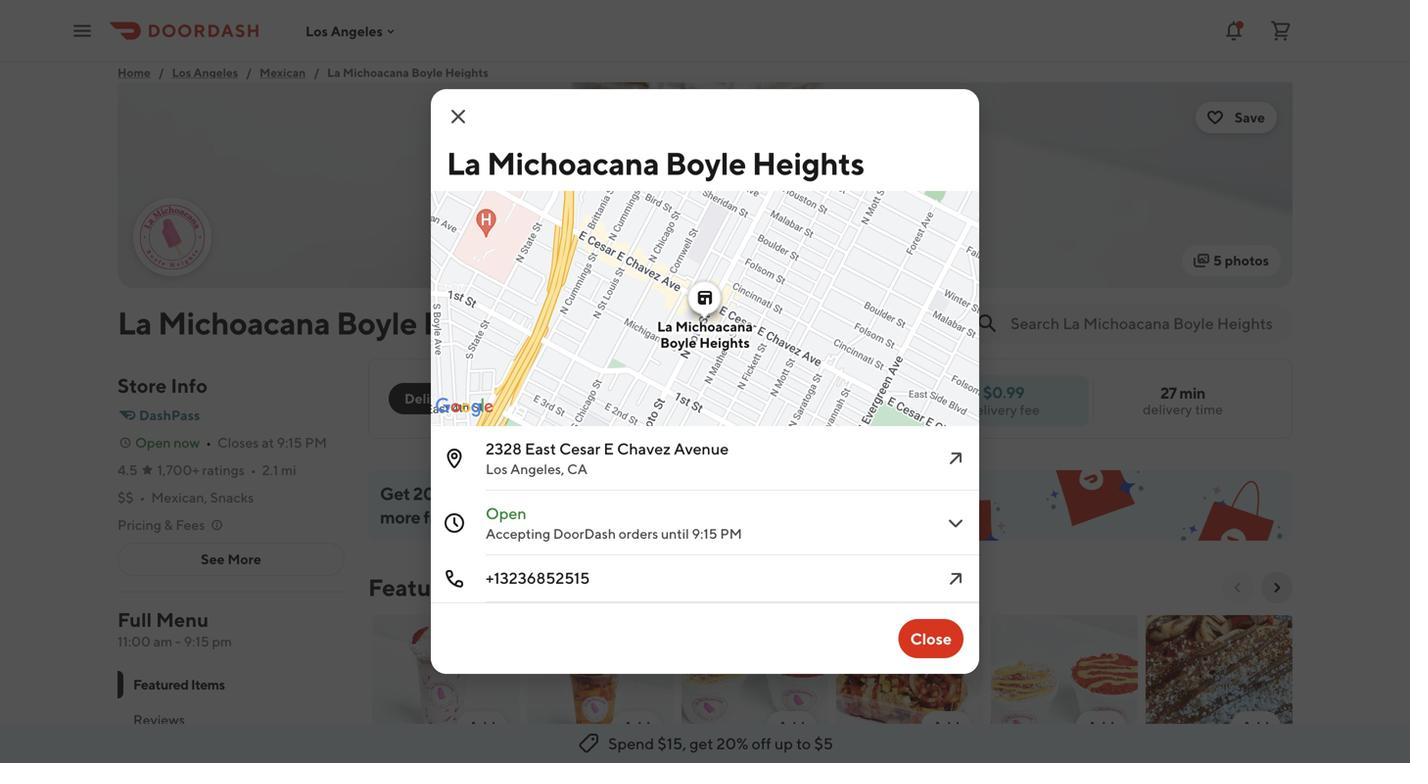 Task type: vqa. For each thing, say whether or not it's contained in the screenshot.
top Angeles
yes



Task type: locate. For each thing, give the bounding box(es) containing it.
4 add from the left
[[933, 719, 960, 735]]

0 vertical spatial 9:15
[[277, 435, 302, 451]]

e
[[604, 439, 614, 458]]

/ left mexican link
[[246, 66, 252, 79]]

close button
[[899, 619, 964, 658]]

3 / from the left
[[314, 66, 320, 79]]

•
[[206, 435, 212, 451], [251, 462, 256, 478], [140, 489, 145, 506]]

1 vertical spatial •
[[251, 462, 256, 478]]

click item image
[[944, 447, 968, 470]]

la michoacana boyle heights image
[[118, 82, 1293, 288], [135, 200, 210, 274]]

0 horizontal spatial to
[[506, 483, 523, 504]]

0 vertical spatial los
[[306, 23, 328, 39]]

featured
[[368, 574, 467, 602], [133, 677, 189, 693]]

1 vertical spatial click item image
[[944, 567, 968, 591]]

delivery inside 27 min delivery time
[[1143, 401, 1193, 417]]

• right now
[[206, 435, 212, 451]]

0 horizontal spatial 20%
[[413, 483, 449, 504]]

featured down "more"
[[368, 574, 467, 602]]

tostilocos large image
[[837, 615, 984, 754]]

1 vertical spatial off
[[752, 734, 772, 753]]

avenue
[[674, 439, 729, 458]]

3 add from the left
[[778, 719, 805, 735]]

up
[[775, 734, 793, 753]]

reviews button
[[118, 702, 345, 738]]

on
[[555, 483, 575, 504]]

los
[[306, 23, 328, 39], [172, 66, 191, 79], [486, 461, 508, 477]]

michoacana
[[343, 66, 409, 79], [487, 145, 660, 182], [158, 305, 330, 341], [676, 318, 753, 335], [676, 318, 753, 335], [676, 318, 753, 335], [676, 318, 753, 335]]

featured items up reviews
[[133, 677, 225, 693]]

/ right mexican link
[[314, 66, 320, 79]]

open up accepting
[[486, 504, 527, 523]]

next button of carousel image
[[1270, 580, 1285, 596]]

to up "store."
[[506, 483, 523, 504]]

ratings
[[202, 462, 245, 478]]

to right up
[[797, 734, 811, 753]]

9:15 right -
[[184, 633, 209, 650]]

add for the crepes image
[[1243, 719, 1270, 735]]

delivery left time at bottom
[[1143, 401, 1193, 417]]

la
[[327, 66, 341, 79], [447, 145, 481, 182], [118, 305, 152, 341], [658, 318, 673, 335], [658, 318, 673, 335], [658, 318, 673, 335], [658, 318, 673, 335]]

2 vertical spatial •
[[140, 489, 145, 506]]

&
[[164, 517, 173, 533]]

1 horizontal spatial off
[[752, 734, 772, 753]]

1 horizontal spatial items
[[472, 574, 533, 602]]

0 vertical spatial off
[[452, 483, 474, 504]]

items down accepting
[[472, 574, 533, 602]]

2 horizontal spatial /
[[314, 66, 320, 79]]

off left (up
[[452, 483, 474, 504]]

store
[[118, 374, 167, 397]]

pm right at
[[305, 435, 327, 451]]

this
[[464, 507, 492, 528]]

featured items
[[368, 574, 533, 602], [133, 677, 225, 693]]

2 horizontal spatial los
[[486, 461, 508, 477]]

get
[[380, 483, 410, 504]]

angeles
[[331, 23, 383, 39], [194, 66, 238, 79]]

Delivery radio
[[389, 383, 473, 414]]

pm inside open accepting doordash orders until 9:15 pm
[[720, 526, 742, 542]]

mi
[[281, 462, 296, 478]]

2 vertical spatial los
[[486, 461, 508, 477]]

min
[[1180, 384, 1206, 402]]

order
[[620, 390, 659, 407]]

los right home
[[172, 66, 191, 79]]

0 vertical spatial click item image
[[944, 511, 968, 535]]

0 horizontal spatial los
[[172, 66, 191, 79]]

Pickup radio
[[462, 383, 549, 414]]

store.
[[495, 507, 538, 528]]

0 horizontal spatial angeles
[[194, 66, 238, 79]]

click item image down click item image
[[944, 511, 968, 535]]

1 vertical spatial angeles
[[194, 66, 238, 79]]

home
[[118, 66, 151, 79]]

open down dashpass
[[135, 435, 171, 451]]

home / los angeles / mexican / la michoacana boyle heights
[[118, 66, 489, 79]]

0 horizontal spatial /
[[159, 66, 164, 79]]

1 vertical spatial items
[[191, 677, 225, 693]]

2 horizontal spatial 9:15
[[692, 526, 718, 542]]

la michoacana boyle heights
[[447, 145, 865, 182], [118, 305, 536, 341], [658, 318, 753, 351], [658, 318, 753, 351], [658, 318, 753, 351], [658, 318, 753, 351]]

1 horizontal spatial delivery
[[1143, 401, 1193, 417]]

2.1 mi
[[262, 462, 296, 478]]

/ right home link
[[159, 66, 164, 79]]

boyle
[[412, 66, 443, 79], [666, 145, 746, 182], [336, 305, 417, 341], [661, 335, 697, 351], [661, 335, 697, 351], [661, 335, 697, 351], [661, 335, 697, 351]]

$0.99
[[983, 383, 1025, 402]]

close
[[911, 629, 952, 648]]

save
[[1235, 109, 1266, 125]]

0 vertical spatial open
[[135, 435, 171, 451]]

los up home / los angeles / mexican / la michoacana boyle heights
[[306, 23, 328, 39]]

get 20% off (up to $5) on your order of $15 or more from this store.
[[380, 483, 726, 528]]

1 vertical spatial to
[[797, 734, 811, 753]]

0 vertical spatial featured items
[[368, 574, 533, 602]]

0 horizontal spatial featured
[[133, 677, 189, 693]]

0 vertical spatial pm
[[305, 435, 327, 451]]

2 add from the left
[[624, 719, 651, 735]]

1 horizontal spatial los
[[306, 23, 328, 39]]

5 add from the left
[[1088, 719, 1115, 735]]

1 vertical spatial open
[[486, 504, 527, 523]]

9:15 inside open accepting doordash orders until 9:15 pm
[[692, 526, 718, 542]]

• left 2.1
[[251, 462, 256, 478]]

0 horizontal spatial open
[[135, 435, 171, 451]]

• right the $$ on the left of page
[[140, 489, 145, 506]]

los angeles
[[306, 23, 383, 39]]

0 vertical spatial items
[[472, 574, 533, 602]]

open now
[[135, 435, 200, 451]]

delivery inside $0.99 delivery fee
[[968, 402, 1018, 418]]

add for mangoñadas image
[[624, 719, 651, 735]]

your
[[578, 483, 613, 504]]

heights
[[445, 66, 489, 79], [752, 145, 865, 182], [423, 305, 536, 341], [700, 335, 750, 351], [700, 335, 750, 351], [700, 335, 750, 351], [700, 335, 750, 351]]

2 horizontal spatial •
[[251, 462, 256, 478]]

angeles left mexican link
[[194, 66, 238, 79]]

pm
[[305, 435, 327, 451], [720, 526, 742, 542]]

0 horizontal spatial items
[[191, 677, 225, 693]]

delivery left fee
[[968, 402, 1018, 418]]

27 min delivery time
[[1143, 384, 1224, 417]]

previous button of carousel image
[[1231, 580, 1246, 596]]

1 click item image from the top
[[944, 511, 968, 535]]

of
[[661, 483, 677, 504]]

1 horizontal spatial 20%
[[717, 734, 749, 753]]

1 vertical spatial 9:15
[[692, 526, 718, 542]]

store info
[[118, 374, 208, 397]]

los inside 2328 east cesar e chavez avenue los angeles, ca
[[486, 461, 508, 477]]

0 horizontal spatial featured items
[[133, 677, 225, 693]]

featured inside heading
[[368, 574, 467, 602]]

9:15 for full menu
[[184, 633, 209, 650]]

dashpass
[[139, 407, 200, 423]]

order
[[616, 483, 658, 504]]

spend $15, get 20% off up to $5
[[609, 734, 834, 753]]

1 horizontal spatial 9:15
[[277, 435, 302, 451]]

featured items down "from"
[[368, 574, 533, 602]]

9:15 inside full menu 11:00 am - 9:15 pm
[[184, 633, 209, 650]]

20% up "from"
[[413, 483, 449, 504]]

1 horizontal spatial featured items
[[368, 574, 533, 602]]

0 vertical spatial angeles
[[331, 23, 383, 39]]

2 vertical spatial 9:15
[[184, 633, 209, 650]]

items
[[472, 574, 533, 602], [191, 677, 225, 693]]

5 photos button
[[1183, 245, 1282, 276]]

open for open accepting doordash orders until 9:15 pm
[[486, 504, 527, 523]]

0 horizontal spatial off
[[452, 483, 474, 504]]

0 horizontal spatial 9:15
[[184, 633, 209, 650]]

featured up reviews
[[133, 677, 189, 693]]

los down "2328"
[[486, 461, 508, 477]]

open inside open accepting doordash orders until 9:15 pm
[[486, 504, 527, 523]]

0 horizontal spatial •
[[140, 489, 145, 506]]

9:15
[[277, 435, 302, 451], [692, 526, 718, 542], [184, 633, 209, 650]]

esquite regular image
[[682, 615, 829, 754]]

off left up
[[752, 734, 772, 753]]

click item image
[[944, 511, 968, 535], [944, 567, 968, 591]]

6 add from the left
[[1243, 719, 1270, 735]]

9:15 right at
[[277, 435, 302, 451]]

20% right 'get'
[[717, 734, 749, 753]]

click item image up close
[[944, 567, 968, 591]]

1 add from the left
[[469, 719, 496, 735]]

0 vertical spatial 20%
[[413, 483, 449, 504]]

pm down or
[[720, 526, 742, 542]]

notification bell image
[[1223, 19, 1246, 43]]

1 horizontal spatial pm
[[720, 526, 742, 542]]

angeles,
[[511, 461, 565, 477]]

1 horizontal spatial /
[[246, 66, 252, 79]]

to inside get 20% off (up to $5) on your order of $15 or more from this store.
[[506, 483, 523, 504]]

add for the "esquite regular" image
[[778, 719, 805, 735]]

/
[[159, 66, 164, 79], [246, 66, 252, 79], [314, 66, 320, 79]]

group order button
[[565, 383, 670, 414]]

mexican
[[260, 66, 306, 79]]

1 vertical spatial featured
[[133, 677, 189, 693]]

0 vertical spatial featured
[[368, 574, 467, 602]]

angeles up home / los angeles / mexican / la michoacana boyle heights
[[331, 23, 383, 39]]

from
[[424, 507, 460, 528]]

9:15 right until
[[692, 526, 718, 542]]

add for 'esquite regular with hot cheeto powder' image
[[1088, 719, 1115, 735]]

1 horizontal spatial featured
[[368, 574, 467, 602]]

0 horizontal spatial delivery
[[968, 402, 1018, 418]]

1 horizontal spatial •
[[206, 435, 212, 451]]

items up reviews button
[[191, 677, 225, 693]]

open
[[135, 435, 171, 451], [486, 504, 527, 523]]

0 vertical spatial to
[[506, 483, 523, 504]]

1 horizontal spatial open
[[486, 504, 527, 523]]

1 vertical spatial los
[[172, 66, 191, 79]]

20%
[[413, 483, 449, 504], [717, 734, 749, 753]]

menu
[[156, 608, 209, 631]]

• closes at 9:15 pm
[[206, 435, 327, 451]]

1 vertical spatial pm
[[720, 526, 742, 542]]

off
[[452, 483, 474, 504], [752, 734, 772, 753]]

time
[[1196, 401, 1224, 417]]



Task type: describe. For each thing, give the bounding box(es) containing it.
get
[[690, 734, 714, 753]]

la michoacana boyle heights dialog
[[345, 89, 1097, 674]]

accepting
[[486, 526, 551, 542]]

1 / from the left
[[159, 66, 164, 79]]

powered by google image
[[436, 398, 494, 417]]

5
[[1214, 252, 1223, 268]]

photos
[[1225, 252, 1270, 268]]

add for tostilocos large image
[[933, 719, 960, 735]]

cesar
[[560, 439, 601, 458]]

1,700+ ratings •
[[157, 462, 256, 478]]

delivery
[[405, 390, 458, 407]]

add for fresas con crema image
[[469, 719, 496, 735]]

Item Search search field
[[1011, 313, 1278, 334]]

pricing & fees
[[118, 517, 205, 533]]

los angeles link
[[172, 63, 238, 82]]

$0.99 delivery fee
[[968, 383, 1040, 418]]

orders
[[619, 526, 659, 542]]

0 vertical spatial •
[[206, 435, 212, 451]]

at
[[262, 435, 274, 451]]

crepes image
[[1146, 615, 1293, 754]]

los angeles button
[[306, 23, 399, 39]]

save button
[[1196, 102, 1278, 133]]

off inside get 20% off (up to $5) on your order of $15 or more from this store.
[[452, 483, 474, 504]]

now
[[174, 435, 200, 451]]

fees
[[176, 517, 205, 533]]

11:00
[[118, 633, 151, 650]]

27
[[1161, 384, 1177, 402]]

mexican link
[[260, 63, 306, 82]]

am
[[154, 633, 173, 650]]

0 items, open order cart image
[[1270, 19, 1293, 43]]

2.1
[[262, 462, 278, 478]]

2328
[[486, 439, 522, 458]]

see
[[201, 551, 225, 567]]

$15
[[680, 483, 707, 504]]

pricing & fees button
[[118, 515, 225, 535]]

-
[[175, 633, 181, 650]]

$15,
[[658, 734, 687, 753]]

ca
[[567, 461, 588, 477]]

20% inside get 20% off (up to $5) on your order of $15 or more from this store.
[[413, 483, 449, 504]]

fresas con crema image
[[372, 615, 519, 754]]

see more button
[[119, 544, 344, 575]]

1,700+
[[157, 462, 200, 478]]

pm
[[212, 633, 232, 650]]

9:15 for open
[[692, 526, 718, 542]]

+13236852515
[[486, 569, 590, 587]]

items inside heading
[[472, 574, 533, 602]]

more
[[380, 507, 421, 528]]

info
[[171, 374, 208, 397]]

2 / from the left
[[246, 66, 252, 79]]

$5
[[814, 734, 834, 753]]

2328 east cesar e chavez avenue los angeles, ca
[[486, 439, 729, 477]]

home link
[[118, 63, 151, 82]]

east
[[525, 439, 556, 458]]

4.5
[[118, 462, 138, 478]]

order methods option group
[[389, 383, 549, 414]]

open accepting doordash orders until 9:15 pm
[[486, 504, 742, 542]]

snacks
[[210, 489, 254, 506]]

$$
[[118, 489, 134, 506]]

full
[[118, 608, 152, 631]]

esquite regular with hot cheeto powder image
[[992, 615, 1138, 754]]

close la michoacana boyle heights image
[[447, 105, 470, 128]]

full menu 11:00 am - 9:15 pm
[[118, 608, 232, 650]]

fee
[[1020, 402, 1040, 418]]

5 photos
[[1214, 252, 1270, 268]]

see more
[[201, 551, 261, 567]]

spend
[[609, 734, 655, 753]]

open for open now
[[135, 435, 171, 451]]

until
[[661, 526, 690, 542]]

1 vertical spatial featured items
[[133, 677, 225, 693]]

chavez
[[617, 439, 671, 458]]

or
[[710, 483, 726, 504]]

1 horizontal spatial to
[[797, 734, 811, 753]]

pickup
[[489, 390, 533, 407]]

closes
[[217, 435, 259, 451]]

map region
[[345, 144, 1097, 646]]

more
[[228, 551, 261, 567]]

2 click item image from the top
[[944, 567, 968, 591]]

open menu image
[[71, 19, 94, 43]]

reviews
[[133, 712, 185, 728]]

1 vertical spatial 20%
[[717, 734, 749, 753]]

pricing
[[118, 517, 162, 533]]

0 horizontal spatial pm
[[305, 435, 327, 451]]

doordash
[[553, 526, 616, 542]]

$5)
[[526, 483, 552, 504]]

(up
[[477, 483, 503, 504]]

mexican,
[[151, 489, 208, 506]]

mangoñadas image
[[527, 615, 674, 754]]

featured items heading
[[368, 572, 533, 604]]

$$ • mexican, snacks
[[118, 489, 254, 506]]

1 horizontal spatial angeles
[[331, 23, 383, 39]]

group
[[576, 390, 617, 407]]

group order
[[576, 390, 659, 407]]



